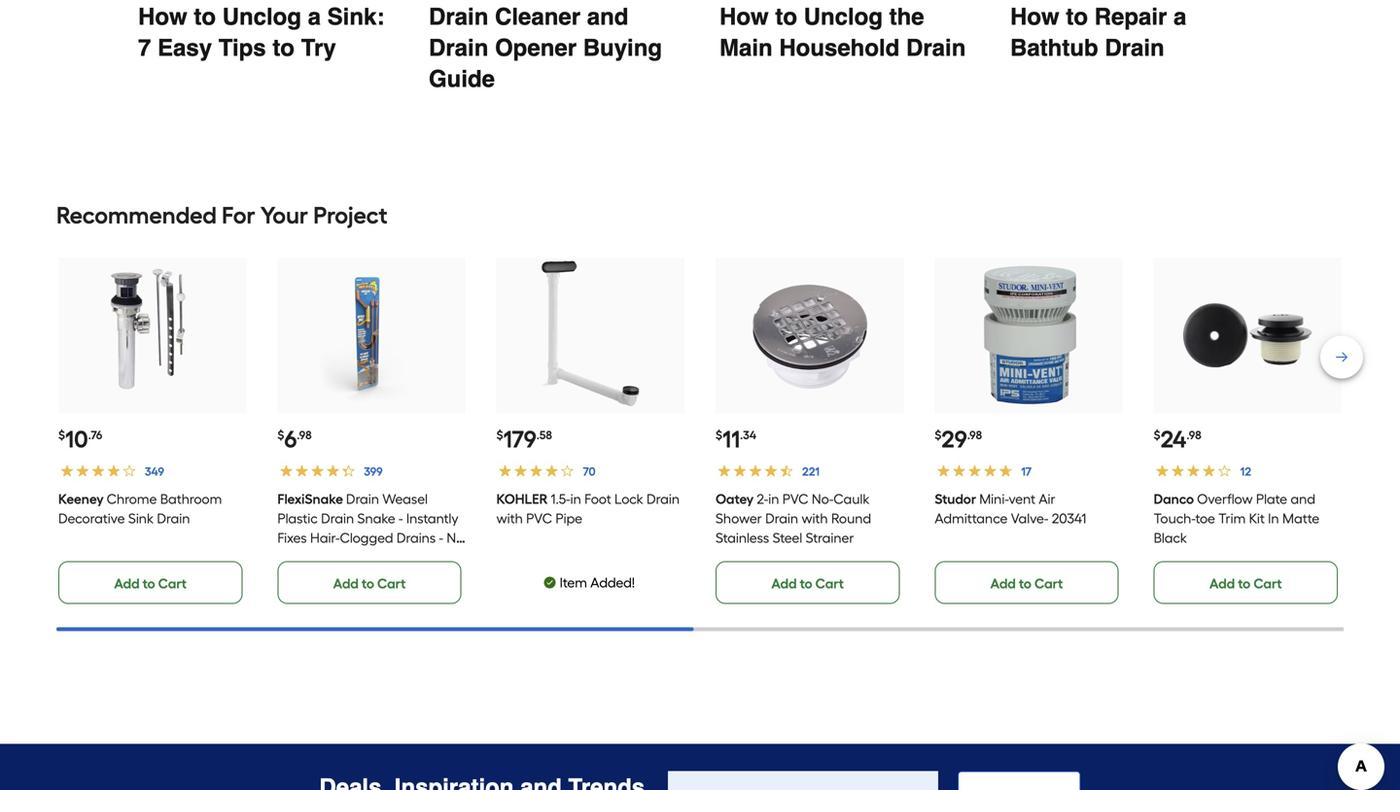 Task type: describe. For each thing, give the bounding box(es) containing it.
keeney chrome bathroom decorative sink drain image
[[77, 261, 228, 411]]

add for 6
[[333, 576, 359, 592]]

0 vertical spatial -
[[399, 510, 403, 527]]

matte
[[1283, 510, 1320, 527]]

cart for 6
[[377, 576, 406, 592]]

pvc inside 1.5-in foot lock drain with pvc pipe
[[526, 510, 552, 527]]

add to cart for 29
[[991, 576, 1063, 592]]

flexisnake drain weasel plastic drain snake - instantly fixes hair-clogged drains - no disassembly required image
[[296, 261, 447, 411]]

item added!
[[560, 575, 635, 591]]

studor mini-vent air admittance valve- 20341 image
[[954, 261, 1104, 411]]

danco overflow plate and touch-toe trim kit in matte black image
[[1173, 261, 1323, 411]]

studor
[[935, 491, 976, 508]]

household
[[779, 34, 900, 61]]

no-
[[812, 491, 834, 508]]

no
[[447, 530, 464, 546]]

add for 11
[[771, 576, 797, 592]]

air
[[1039, 491, 1056, 508]]

how to unclog the main household drain
[[720, 3, 966, 61]]

to inside 29 list item
[[1019, 576, 1032, 592]]

how for how to unclog a sink: 7 easy tips to try
[[138, 3, 187, 30]]

$ 11 .34
[[716, 425, 756, 453]]

valve-
[[1011, 510, 1049, 527]]

with inside 1.5-in foot lock drain with pvc pipe
[[497, 510, 523, 527]]

.34
[[740, 428, 756, 442]]

add for 29
[[991, 576, 1016, 592]]

in for 179
[[570, 491, 581, 508]]

1.5-in foot lock drain with pvc pipe
[[497, 491, 680, 527]]

10
[[65, 425, 88, 453]]

opener
[[495, 34, 577, 61]]

29 list item
[[935, 258, 1123, 604]]

easy
[[158, 34, 212, 61]]

for
[[222, 201, 255, 229]]

stainless
[[716, 530, 769, 546]]

cart for 24
[[1254, 576, 1282, 592]]

add for 24
[[1210, 576, 1235, 592]]

caulk
[[834, 491, 870, 508]]

pvc inside 2-in pvc no-caulk shower drain with round stainless steel strainer
[[782, 491, 809, 508]]

project
[[313, 201, 388, 229]]

chrome bathroom decorative sink drain
[[58, 491, 222, 527]]

item
[[560, 575, 587, 591]]

add to cart link for 24
[[1154, 562, 1338, 604]]

required
[[358, 549, 413, 566]]

drain inside how to repair a bathtub drain
[[1105, 34, 1165, 61]]

disassembly
[[277, 549, 355, 566]]

29
[[942, 425, 967, 453]]

unclog for the
[[804, 3, 883, 30]]

admittance
[[935, 510, 1008, 527]]

drain cleaner and drain opener buying guide link
[[421, 0, 688, 95]]

$ 6 .98
[[277, 425, 312, 453]]

sink:
[[327, 3, 384, 30]]

add to cart for 11
[[771, 576, 844, 592]]

chrome
[[107, 491, 157, 508]]

danco
[[1154, 491, 1194, 508]]

kit
[[1249, 510, 1265, 527]]

$ 10 .76
[[58, 425, 102, 453]]

cart for 11
[[815, 576, 844, 592]]

in
[[1268, 510, 1279, 527]]

flexisnake
[[277, 491, 343, 508]]

bathtub
[[1010, 34, 1098, 61]]

.98 for 29
[[967, 428, 982, 442]]

to inside 11 list item
[[800, 576, 812, 592]]

with inside 2-in pvc no-caulk shower drain with round stainless steel strainer
[[802, 510, 828, 527]]

add to cart for 10
[[114, 576, 187, 592]]

hair-
[[310, 530, 340, 546]]

pipe
[[556, 510, 582, 527]]

added!
[[590, 575, 635, 591]]

recommended for your project
[[56, 201, 388, 229]]

how for how to repair a bathtub drain
[[1010, 3, 1060, 30]]

7
[[138, 34, 151, 61]]

mini-
[[979, 491, 1009, 508]]

1 horizontal spatial -
[[439, 530, 443, 546]]

plastic
[[277, 510, 318, 527]]

vent
[[1009, 491, 1036, 508]]

20341
[[1052, 510, 1087, 527]]

oatey 2-in pvc no-caulk shower drain with round stainless steel strainer image
[[734, 261, 885, 411]]

10 list item
[[58, 258, 246, 604]]

$ for 6
[[277, 428, 284, 442]]

to left try
[[273, 34, 295, 61]]

to inside 6 "list item"
[[362, 576, 374, 592]]

your
[[260, 201, 308, 229]]

drain inside how to unclog the main household drain
[[906, 34, 966, 61]]



Task type: locate. For each thing, give the bounding box(es) containing it.
touch-
[[1154, 510, 1196, 527]]

add to cart down overflow plate and touch-toe trim kit in matte black
[[1210, 576, 1282, 592]]

1 horizontal spatial in
[[768, 491, 779, 508]]

and
[[587, 3, 629, 30], [1291, 491, 1316, 508]]

1 with from the left
[[497, 510, 523, 527]]

2 add to cart from the left
[[333, 576, 406, 592]]

1 vertical spatial pvc
[[526, 510, 552, 527]]

pvc
[[782, 491, 809, 508], [526, 510, 552, 527]]

toe
[[1196, 510, 1215, 527]]

the
[[889, 3, 924, 30]]

$ for 29
[[935, 428, 942, 442]]

3 cart from the left
[[815, 576, 844, 592]]

4 add to cart link from the left
[[935, 562, 1119, 604]]

add to cart link down steel
[[716, 562, 900, 604]]

add to cart link inside 6 "list item"
[[277, 562, 462, 604]]

$ up the flexisnake
[[277, 428, 284, 442]]

drains
[[397, 530, 436, 546]]

0 horizontal spatial with
[[497, 510, 523, 527]]

foot
[[585, 491, 611, 508]]

drain inside 2-in pvc no-caulk shower drain with round stainless steel strainer
[[765, 510, 798, 527]]

- down weasel
[[399, 510, 403, 527]]

1 a from the left
[[308, 3, 321, 30]]

1 horizontal spatial unclog
[[804, 3, 883, 30]]

and up buying
[[587, 3, 629, 30]]

$ for 179
[[497, 428, 503, 442]]

1 horizontal spatial with
[[802, 510, 828, 527]]

unclog inside how to unclog the main household drain
[[804, 3, 883, 30]]

clogged
[[340, 530, 393, 546]]

1 horizontal spatial pvc
[[782, 491, 809, 508]]

with down kohler
[[497, 510, 523, 527]]

add to cart down valve-
[[991, 576, 1063, 592]]

add inside 11 list item
[[771, 576, 797, 592]]

steel
[[773, 530, 802, 546]]

overflow plate and touch-toe trim kit in matte black
[[1154, 491, 1320, 546]]

add to cart
[[114, 576, 187, 592], [333, 576, 406, 592], [771, 576, 844, 592], [991, 576, 1063, 592], [1210, 576, 1282, 592]]

cart down in
[[1254, 576, 1282, 592]]

how to repair a bathtub drain link
[[1003, 0, 1270, 64]]

cart down required
[[377, 576, 406, 592]]

2 cart from the left
[[377, 576, 406, 592]]

in for 11
[[768, 491, 779, 508]]

1 unclog from the left
[[222, 3, 301, 30]]

$ 24 .98
[[1154, 425, 1202, 453]]

0 horizontal spatial how
[[138, 3, 187, 30]]

.58
[[537, 428, 552, 442]]

6 list item
[[277, 258, 465, 604]]

.98 for 6
[[297, 428, 312, 442]]

how up bathtub
[[1010, 3, 1060, 30]]

black
[[1154, 530, 1187, 546]]

sink
[[128, 510, 154, 527]]

to up easy
[[194, 3, 216, 30]]

recommended for your project heading
[[56, 196, 1344, 235]]

in up pipe
[[570, 491, 581, 508]]

.98 up the flexisnake
[[297, 428, 312, 442]]

add to cart link inside 11 list item
[[716, 562, 900, 604]]

$ inside the $ 29 .98
[[935, 428, 942, 442]]

trim
[[1219, 510, 1246, 527]]

5 $ from the left
[[935, 428, 942, 442]]

guide
[[429, 66, 495, 92]]

shower
[[716, 510, 762, 527]]

kohler
[[497, 491, 548, 508]]

add to cart inside 29 list item
[[991, 576, 1063, 592]]

24
[[1161, 425, 1187, 453]]

2 horizontal spatial .98
[[1187, 428, 1202, 442]]

weasel
[[382, 491, 428, 508]]

plate
[[1256, 491, 1287, 508]]

4 $ from the left
[[716, 428, 722, 442]]

form
[[668, 772, 1081, 791]]

add down trim
[[1210, 576, 1235, 592]]

$ 179 .58
[[497, 425, 552, 453]]

1.5-
[[551, 491, 570, 508]]

decorative
[[58, 510, 125, 527]]

$ inside $ 11 .34
[[716, 428, 722, 442]]

add inside 24 list item
[[1210, 576, 1235, 592]]

.98 for 24
[[1187, 428, 1202, 442]]

cart down chrome bathroom decorative sink drain at the bottom of the page
[[158, 576, 187, 592]]

add to cart link down clogged
[[277, 562, 462, 604]]

11 list item
[[716, 258, 904, 604]]

$ for 24
[[1154, 428, 1161, 442]]

how up main
[[720, 3, 769, 30]]

2 add to cart link from the left
[[277, 562, 462, 604]]

pvc left no- on the bottom
[[782, 491, 809, 508]]

4 add to cart from the left
[[991, 576, 1063, 592]]

0 horizontal spatial pvc
[[526, 510, 552, 527]]

add to cart link down valve-
[[935, 562, 1119, 604]]

tips
[[219, 34, 266, 61]]

24 list item
[[1154, 258, 1342, 604]]

$
[[58, 428, 65, 442], [277, 428, 284, 442], [497, 428, 503, 442], [716, 428, 722, 442], [935, 428, 942, 442], [1154, 428, 1161, 442]]

add to cart link inside 24 list item
[[1154, 562, 1338, 604]]

add to cart inside 11 list item
[[771, 576, 844, 592]]

add to cart inside 6 "list item"
[[333, 576, 406, 592]]

add to cart down steel
[[771, 576, 844, 592]]

mini-vent air admittance valve- 20341
[[935, 491, 1087, 527]]

main
[[720, 34, 773, 61]]

5 add to cart from the left
[[1210, 576, 1282, 592]]

how inside how to repair a bathtub drain
[[1010, 3, 1060, 30]]

add to cart link down "sink"
[[58, 562, 242, 604]]

and for plate
[[1291, 491, 1316, 508]]

.98
[[297, 428, 312, 442], [967, 428, 982, 442], [1187, 428, 1202, 442]]

add down valve-
[[991, 576, 1016, 592]]

strainer
[[806, 530, 854, 546]]

add to cart link for 29
[[935, 562, 1119, 604]]

2 a from the left
[[1174, 3, 1187, 30]]

with
[[497, 510, 523, 527], [802, 510, 828, 527]]

drain cleaner and drain opener buying guide
[[429, 3, 669, 92]]

0 horizontal spatial and
[[587, 3, 629, 30]]

179
[[503, 425, 537, 453]]

add inside 6 "list item"
[[333, 576, 359, 592]]

$ inside $ 6 .98
[[277, 428, 284, 442]]

fixes
[[277, 530, 307, 546]]

$ for 11
[[716, 428, 722, 442]]

with down no- on the bottom
[[802, 510, 828, 527]]

cart inside 10 "list item"
[[158, 576, 187, 592]]

11
[[722, 425, 740, 453]]

how inside "how to unclog a sink: 7 easy tips to try"
[[138, 3, 187, 30]]

3 add from the left
[[771, 576, 797, 592]]

-
[[399, 510, 403, 527], [439, 530, 443, 546]]

.98 inside $ 24 .98
[[1187, 428, 1202, 442]]

$ left .58
[[497, 428, 503, 442]]

1 vertical spatial and
[[1291, 491, 1316, 508]]

add to cart for 6
[[333, 576, 406, 592]]

to inside how to repair a bathtub drain
[[1066, 3, 1088, 30]]

add to cart link inside 29 list item
[[935, 562, 1119, 604]]

.98 inside $ 6 .98
[[297, 428, 312, 442]]

add down steel
[[771, 576, 797, 592]]

0 horizontal spatial unclog
[[222, 3, 301, 30]]

2 with from the left
[[802, 510, 828, 527]]

how to unclog the main household drain link
[[712, 0, 979, 64]]

how to unclog a sink: 7 easy tips to try
[[138, 3, 391, 61]]

unclog
[[222, 3, 301, 30], [804, 3, 883, 30]]

$ up studor
[[935, 428, 942, 442]]

drain weasel plastic drain snake - instantly fixes hair-clogged drains - no disassembly required
[[277, 491, 464, 566]]

try
[[301, 34, 336, 61]]

cart inside 11 list item
[[815, 576, 844, 592]]

drain inside chrome bathroom decorative sink drain
[[157, 510, 190, 527]]

cart inside 6 "list item"
[[377, 576, 406, 592]]

to down required
[[362, 576, 374, 592]]

in inside 2-in pvc no-caulk shower drain with round stainless steel strainer
[[768, 491, 779, 508]]

1 horizontal spatial and
[[1291, 491, 1316, 508]]

$ 29 .98
[[935, 425, 982, 453]]

buying
[[583, 34, 662, 61]]

3 .98 from the left
[[1187, 428, 1202, 442]]

0 horizontal spatial -
[[399, 510, 403, 527]]

179 list item
[[497, 258, 685, 604]]

add for 10
[[114, 576, 140, 592]]

cart
[[158, 576, 187, 592], [377, 576, 406, 592], [815, 576, 844, 592], [1035, 576, 1063, 592], [1254, 576, 1282, 592]]

add to cart link for 10
[[58, 562, 242, 604]]

$ inside "$ 10 .76"
[[58, 428, 65, 442]]

0 horizontal spatial a
[[308, 3, 321, 30]]

how to repair a bathtub drain
[[1010, 3, 1193, 61]]

cart inside 24 list item
[[1254, 576, 1282, 592]]

5 add to cart link from the left
[[1154, 562, 1338, 604]]

2 in from the left
[[768, 491, 779, 508]]

add to cart inside 24 list item
[[1210, 576, 1282, 592]]

to down overflow plate and touch-toe trim kit in matte black
[[1238, 576, 1251, 592]]

4 cart from the left
[[1035, 576, 1063, 592]]

6 $ from the left
[[1154, 428, 1161, 442]]

how to unclog a sink: 7 easy tips to try link
[[130, 0, 398, 64]]

5 add from the left
[[1210, 576, 1235, 592]]

check circle filled image
[[542, 575, 558, 591]]

unclog inside "how to unclog a sink: 7 easy tips to try"
[[222, 3, 301, 30]]

2 $ from the left
[[277, 428, 284, 442]]

$ up danco
[[1154, 428, 1161, 442]]

cart down valve-
[[1035, 576, 1063, 592]]

.98 up danco
[[1187, 428, 1202, 442]]

5 cart from the left
[[1254, 576, 1282, 592]]

$ inside $ 24 .98
[[1154, 428, 1161, 442]]

a inside "how to unclog a sink: 7 easy tips to try"
[[308, 3, 321, 30]]

a
[[308, 3, 321, 30], [1174, 3, 1187, 30]]

1 in from the left
[[570, 491, 581, 508]]

overflow
[[1197, 491, 1253, 508]]

unclog up tips
[[222, 3, 301, 30]]

add to cart link
[[58, 562, 242, 604], [277, 562, 462, 604], [716, 562, 900, 604], [935, 562, 1119, 604], [1154, 562, 1338, 604]]

add to cart down required
[[333, 576, 406, 592]]

1 how from the left
[[138, 3, 187, 30]]

2-in pvc no-caulk shower drain with round stainless steel strainer
[[716, 491, 871, 546]]

keeney
[[58, 491, 104, 508]]

to inside 24 list item
[[1238, 576, 1251, 592]]

1 vertical spatial -
[[439, 530, 443, 546]]

and for cleaner
[[587, 3, 629, 30]]

$ left .34
[[716, 428, 722, 442]]

add to cart link inside 10 "list item"
[[58, 562, 242, 604]]

0 horizontal spatial .98
[[297, 428, 312, 442]]

add down "sink"
[[114, 576, 140, 592]]

and inside drain cleaner and drain opener buying guide
[[587, 3, 629, 30]]

unclog up household
[[804, 3, 883, 30]]

add to cart down "sink"
[[114, 576, 187, 592]]

.98 inside the $ 29 .98
[[967, 428, 982, 442]]

a right repair
[[1174, 3, 1187, 30]]

cart for 29
[[1035, 576, 1063, 592]]

kohler 1.5-in foot lock drain with pvc pipe image
[[515, 261, 666, 411]]

add to cart link for 6
[[277, 562, 462, 604]]

cart for 10
[[158, 576, 187, 592]]

a for unclog
[[308, 3, 321, 30]]

add to cart inside 10 "list item"
[[114, 576, 187, 592]]

Email Address email field
[[668, 772, 938, 791]]

drain inside 1.5-in foot lock drain with pvc pipe
[[647, 491, 680, 508]]

3 add to cart from the left
[[771, 576, 844, 592]]

add to cart link for 11
[[716, 562, 900, 604]]

to inside how to unclog the main household drain
[[775, 3, 797, 30]]

1 .98 from the left
[[297, 428, 312, 442]]

1 cart from the left
[[158, 576, 187, 592]]

snake
[[357, 510, 395, 527]]

.98 up studor
[[967, 428, 982, 442]]

pvc down kohler
[[526, 510, 552, 527]]

add down disassembly
[[333, 576, 359, 592]]

4 add from the left
[[991, 576, 1016, 592]]

1 horizontal spatial .98
[[967, 428, 982, 442]]

to
[[194, 3, 216, 30], [775, 3, 797, 30], [1066, 3, 1088, 30], [273, 34, 295, 61], [143, 576, 155, 592], [362, 576, 374, 592], [800, 576, 812, 592], [1019, 576, 1032, 592], [1238, 576, 1251, 592]]

a for repair
[[1174, 3, 1187, 30]]

cleaner
[[495, 3, 581, 30]]

1 add from the left
[[114, 576, 140, 592]]

- left no
[[439, 530, 443, 546]]

bathroom
[[160, 491, 222, 508]]

unclog for a
[[222, 3, 301, 30]]

3 add to cart link from the left
[[716, 562, 900, 604]]

.76
[[88, 428, 102, 442]]

2 how from the left
[[720, 3, 769, 30]]

3 how from the left
[[1010, 3, 1060, 30]]

and inside overflow plate and touch-toe trim kit in matte black
[[1291, 491, 1316, 508]]

round
[[831, 510, 871, 527]]

1 $ from the left
[[58, 428, 65, 442]]

a up try
[[308, 3, 321, 30]]

recommended
[[56, 201, 217, 229]]

3 $ from the left
[[497, 428, 503, 442]]

to up household
[[775, 3, 797, 30]]

to down "sink"
[[143, 576, 155, 592]]

cart inside 29 list item
[[1035, 576, 1063, 592]]

repair
[[1095, 3, 1167, 30]]

how
[[138, 3, 187, 30], [720, 3, 769, 30], [1010, 3, 1060, 30]]

0 horizontal spatial in
[[570, 491, 581, 508]]

1 add to cart link from the left
[[58, 562, 242, 604]]

to down valve-
[[1019, 576, 1032, 592]]

how for how to unclog the main household drain
[[720, 3, 769, 30]]

in right oatey
[[768, 491, 779, 508]]

2 unclog from the left
[[804, 3, 883, 30]]

a inside how to repair a bathtub drain
[[1174, 3, 1187, 30]]

lock
[[615, 491, 643, 508]]

cart down strainer
[[815, 576, 844, 592]]

to up bathtub
[[1066, 3, 1088, 30]]

$ inside $ 179 .58
[[497, 428, 503, 442]]

$ for 10
[[58, 428, 65, 442]]

add to cart for 24
[[1210, 576, 1282, 592]]

instantly
[[406, 510, 459, 527]]

oatey
[[716, 491, 754, 508]]

2 horizontal spatial how
[[1010, 3, 1060, 30]]

6
[[284, 425, 297, 453]]

2 .98 from the left
[[967, 428, 982, 442]]

add inside 10 "list item"
[[114, 576, 140, 592]]

how inside how to unclog the main household drain
[[720, 3, 769, 30]]

how up 7
[[138, 3, 187, 30]]

in inside 1.5-in foot lock drain with pvc pipe
[[570, 491, 581, 508]]

$ left .76
[[58, 428, 65, 442]]

1 horizontal spatial how
[[720, 3, 769, 30]]

0 vertical spatial pvc
[[782, 491, 809, 508]]

to inside 10 "list item"
[[143, 576, 155, 592]]

2-
[[757, 491, 768, 508]]

1 add to cart from the left
[[114, 576, 187, 592]]

and up matte
[[1291, 491, 1316, 508]]

to down steel
[[800, 576, 812, 592]]

add inside 29 list item
[[991, 576, 1016, 592]]

0 vertical spatial and
[[587, 3, 629, 30]]

1 horizontal spatial a
[[1174, 3, 1187, 30]]

add to cart link down overflow plate and touch-toe trim kit in matte black
[[1154, 562, 1338, 604]]

2 add from the left
[[333, 576, 359, 592]]



Task type: vqa. For each thing, say whether or not it's contained in the screenshot.
.76
yes



